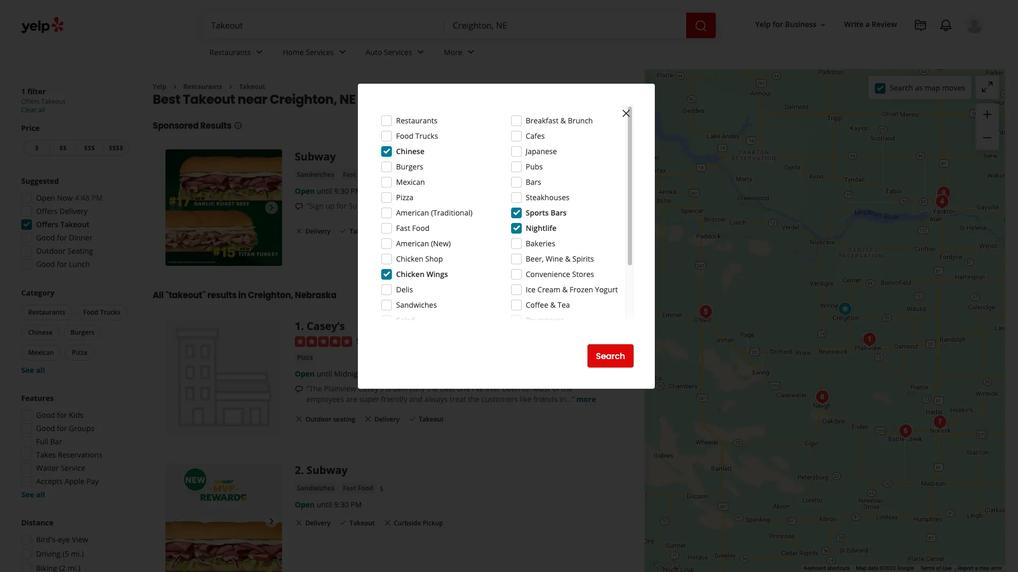 Task type: vqa. For each thing, say whether or not it's contained in the screenshot.
Nebraska
yes



Task type: locate. For each thing, give the bounding box(es) containing it.
keyboard shortcuts
[[804, 566, 850, 572]]

1 9:30 from the top
[[334, 186, 349, 197]]

yogurt
[[595, 285, 618, 295]]

2 see from the top
[[21, 490, 34, 500]]

24 chevron down v2 image inside more link
[[465, 46, 477, 59]]

0 vertical spatial curbside
[[394, 227, 421, 236]]

2 16 chevron right v2 image from the left
[[226, 83, 235, 91]]

convenience stores
[[526, 269, 594, 280]]

24 chevron down v2 image inside auto services link
[[414, 46, 427, 59]]

1 horizontal spatial pizza button
[[295, 353, 315, 363]]

1 filter offers takeout clear all
[[21, 86, 65, 115]]

burgers button
[[64, 325, 101, 341]]

1 curbside pickup from the top
[[394, 227, 443, 236]]

previous image for first slideshow element
[[170, 202, 182, 215]]

1 slideshow element from the top
[[166, 150, 282, 267]]

24 chevron down v2 image right more
[[465, 46, 477, 59]]

takes
[[36, 450, 56, 460]]

fast down 2 . subway
[[343, 485, 356, 494]]

for down outdoor seating
[[57, 259, 67, 269]]

1 24 chevron down v2 image from the left
[[336, 46, 349, 59]]

1 horizontal spatial more link
[[577, 395, 596, 405]]

open until 9:30 pm up up
[[295, 186, 362, 197]]

"the
[[307, 384, 322, 394]]

outdoor down employees
[[306, 415, 332, 424]]

1 vertical spatial see all
[[21, 490, 45, 500]]

all "takeout" results in creighton, nebraska
[[153, 290, 337, 302]]

1 horizontal spatial more
[[577, 395, 596, 405]]

clear
[[21, 106, 37, 115]]

fast food inside search dialog
[[396, 223, 430, 233]]

mexican inside search dialog
[[396, 177, 425, 187]]

$$ button
[[50, 140, 76, 156]]

for right up
[[337, 201, 347, 211]]

1 horizontal spatial 16 chevron right v2 image
[[226, 83, 235, 91]]

3 until from the top
[[317, 500, 332, 511]]

sports bars
[[526, 208, 567, 218]]

2 horizontal spatial pizza
[[396, 193, 414, 203]]

0 vertical spatial slideshow element
[[166, 150, 282, 267]]

0 horizontal spatial outdoor
[[36, 246, 66, 256]]

sandwiches up "sign
[[297, 171, 334, 180]]

casey's
[[307, 320, 345, 334]]

a right write on the top
[[866, 19, 870, 29]]

1 . from the top
[[301, 320, 304, 334]]

home services
[[283, 47, 334, 57]]

best
[[153, 91, 180, 108]]

1 sandwiches button from the top
[[295, 170, 337, 181]]

keyboard
[[804, 566, 826, 572]]

for down good for kids
[[57, 424, 67, 434]]

and inside "the plainview casey's is definitely the best one i've ever been to. most of the employees are super friendly and always treat the customers like friends in…" more
[[409, 395, 423, 405]]

2 24 chevron down v2 image from the left
[[414, 46, 427, 59]]

fast up subway®
[[343, 171, 356, 180]]

2 good from the top
[[36, 259, 55, 269]]

pizza down burgers button
[[72, 349, 87, 358]]

16 info v2 image
[[234, 122, 242, 130]]

delivery right next icon
[[306, 520, 331, 529]]

1 horizontal spatial map
[[980, 566, 990, 572]]

more link right in…"
[[577, 395, 596, 405]]

16 speech v2 image for "sign
[[295, 203, 303, 211]]

0 vertical spatial .
[[301, 320, 304, 334]]

0 vertical spatial more
[[542, 201, 562, 211]]

see up distance
[[21, 490, 34, 500]]

pizza inside search dialog
[[396, 193, 414, 203]]

0 horizontal spatial and
[[409, 395, 423, 405]]

for for kids
[[57, 411, 67, 421]]

2 curbside from the top
[[394, 520, 421, 529]]

subway image
[[835, 299, 856, 320]]

1 vertical spatial 16 speech v2 image
[[295, 386, 303, 394]]

fast food button for 1st 'sandwiches' button from the top's the fast food link
[[341, 170, 375, 181]]

0 horizontal spatial pizza
[[72, 349, 87, 358]]

bars
[[526, 177, 542, 187], [551, 208, 567, 218]]

0 horizontal spatial bars
[[526, 177, 542, 187]]

0 vertical spatial and
[[433, 201, 446, 211]]

map right as on the top of page
[[925, 82, 941, 93]]

yelp
[[756, 19, 771, 29], [153, 82, 166, 91]]

see down mexican button
[[21, 366, 34, 376]]

24 chevron down v2 image inside "home services" link
[[336, 46, 349, 59]]

9:30
[[334, 186, 349, 197], [334, 500, 349, 511]]

one
[[457, 384, 470, 394]]

1 vertical spatial until
[[317, 369, 332, 379]]

0 vertical spatial of
[[552, 384, 559, 394]]

None search field
[[203, 13, 718, 38]]

map
[[857, 566, 867, 572]]

delivery down open now 4:48 pm
[[60, 206, 88, 216]]

1 vertical spatial trucks
[[100, 308, 120, 317]]

1 vertical spatial sandwiches
[[396, 300, 437, 310]]

pizza up the american (traditional)
[[396, 193, 414, 203]]

16 speech v2 image left "the
[[295, 386, 303, 394]]

0 vertical spatial fast food button
[[341, 170, 375, 181]]

creighton, right in
[[248, 290, 293, 302]]

0 horizontal spatial 16 chevron right v2 image
[[171, 83, 179, 91]]

2 . from the top
[[301, 464, 304, 478]]

2 24 chevron down v2 image from the left
[[465, 46, 477, 59]]

fast food down 2 . subway
[[343, 485, 373, 494]]

king buffet and mongolian grill image
[[934, 183, 955, 204]]

0 horizontal spatial yelp
[[153, 82, 166, 91]]

restaurants inside business categories element
[[210, 47, 251, 57]]

0 vertical spatial $
[[35, 144, 39, 153]]

2 until from the top
[[317, 369, 332, 379]]

curbside for bottommost "16 checkmark v2" icon
[[394, 520, 421, 529]]

1 horizontal spatial 16 close v2 image
[[364, 415, 373, 424]]

ne
[[340, 91, 356, 108]]

pizza
[[396, 193, 414, 203], [72, 349, 87, 358], [297, 353, 313, 362]]

trucks inside button
[[100, 308, 120, 317]]

a
[[866, 19, 870, 29], [975, 566, 978, 572]]

write a review
[[845, 19, 898, 29]]

1 vertical spatial restaurants link
[[183, 82, 222, 91]]

american up american (new)
[[396, 208, 429, 218]]

1 see from the top
[[21, 366, 34, 376]]

distance
[[21, 518, 53, 528]]

report a map error
[[958, 566, 1003, 572]]

map for error
[[980, 566, 990, 572]]

2 see all button from the top
[[21, 490, 45, 500]]

pizza button down 5 star rating image
[[295, 353, 315, 363]]

services right home
[[306, 47, 334, 57]]

chicken shop
[[396, 254, 443, 264]]

yelp left business at the right
[[756, 19, 771, 29]]

24 chevron down v2 image for home services
[[336, 46, 349, 59]]

1 vertical spatial open until 9:30 pm
[[295, 500, 362, 511]]

all inside 1 filter offers takeout clear all
[[38, 106, 45, 115]]

fast food button
[[341, 170, 375, 181], [341, 484, 375, 495]]

1 vertical spatial curbside pickup
[[394, 520, 443, 529]]

fast food for fast food 'button' corresponding to 1st 'sandwiches' button from the top's the fast food link
[[343, 171, 373, 180]]

1 vertical spatial see
[[21, 490, 34, 500]]

offers inside 1 filter offers takeout clear all
[[21, 97, 40, 106]]

mexican inside button
[[28, 349, 54, 358]]

open up "sign
[[295, 186, 315, 197]]

1 open until 9:30 pm from the top
[[295, 186, 362, 197]]

until for subway
[[317, 500, 332, 511]]

1 horizontal spatial yelp
[[756, 19, 771, 29]]

see all button
[[21, 366, 45, 376], [21, 490, 45, 500]]

yelp link
[[153, 82, 166, 91]]

subway up "sign
[[295, 150, 336, 164]]

restaurants link right best
[[183, 82, 222, 91]]

0 vertical spatial fast
[[343, 171, 356, 180]]

open until 9:30 pm for next icon
[[295, 500, 362, 511]]

2 vertical spatial offers
[[36, 220, 58, 230]]

google
[[898, 566, 914, 572]]

0 vertical spatial offers
[[21, 97, 40, 106]]

sandwiches link for fast food 'button' corresponding to 1st 'sandwiches' button from the top's the fast food link
[[295, 170, 337, 181]]

0 vertical spatial see all
[[21, 366, 45, 376]]

services
[[306, 47, 334, 57], [384, 47, 412, 57]]

fast food button down 2 . subway
[[341, 484, 375, 495]]

0 vertical spatial fast food link
[[341, 170, 375, 181]]

subway®
[[349, 201, 382, 211]]

1 left casey's
[[295, 320, 301, 334]]

chicken up delis on the left of the page
[[396, 269, 425, 280]]

24 chevron down v2 image right auto services
[[414, 46, 427, 59]]

beer,
[[526, 254, 544, 264]]

0 horizontal spatial 1
[[21, 86, 25, 97]]

0 vertical spatial outdoor
[[36, 246, 66, 256]]

good for good for dinner
[[36, 233, 55, 243]]

for for business
[[773, 19, 783, 29]]

groups
[[69, 424, 94, 434]]

1 horizontal spatial burgers
[[396, 162, 423, 172]]

2 curbside pickup from the top
[[394, 520, 443, 529]]

2 fast food link from the top
[[341, 484, 375, 495]]

fast food link down 2 . subway
[[341, 484, 375, 495]]

yelp for business
[[756, 19, 817, 29]]

1 horizontal spatial trucks
[[416, 131, 438, 141]]

sandwiches button
[[295, 170, 337, 181], [295, 484, 337, 495]]

16 close v2 image
[[383, 227, 392, 236], [295, 415, 303, 424], [295, 519, 303, 528], [383, 519, 392, 528]]

group containing features
[[18, 394, 132, 501]]

and down the definitely
[[409, 395, 423, 405]]

1 vertical spatial fast
[[396, 223, 410, 233]]

24 chevron down v2 image for restaurants
[[253, 46, 266, 59]]

more link for "the plainview casey's is definitely the best one i've ever been to. most of the employees are super friendly and always treat the customers like friends in…" more
[[577, 395, 596, 405]]

and left "get"
[[433, 201, 446, 211]]

1 16 speech v2 image from the top
[[295, 203, 303, 211]]

0 vertical spatial yelp
[[756, 19, 771, 29]]

2 pickup from the top
[[423, 520, 443, 529]]

1 vertical spatial slideshow element
[[166, 464, 282, 573]]

9:30 down 2 . subway
[[334, 500, 349, 511]]

1 sandwiches link from the top
[[295, 170, 337, 181]]

2 chicken from the top
[[396, 269, 425, 280]]

1 fast food button from the top
[[341, 170, 375, 181]]

5 star rating image
[[295, 337, 352, 348]]

casey's image
[[859, 329, 881, 350]]

offers down filter on the top left of the page
[[21, 97, 40, 106]]

black cow fat pig pub & steak image
[[930, 412, 951, 433]]

outdoor for outdoor seating
[[306, 415, 332, 424]]

sandwiches for fast food 'button' corresponding to the fast food link for first 'sandwiches' button from the bottom
[[297, 485, 334, 494]]

yelp for business button
[[751, 15, 832, 34]]

0 horizontal spatial burgers
[[70, 328, 95, 337]]

restaurants link up takeout link
[[201, 38, 274, 69]]

subway image
[[166, 150, 282, 267], [835, 299, 856, 320], [858, 329, 879, 350], [166, 464, 282, 573]]

next image
[[265, 202, 278, 215]]

0 horizontal spatial map
[[925, 82, 941, 93]]

1 vertical spatial food trucks
[[83, 308, 120, 317]]

1 for 1 . casey's
[[295, 320, 301, 334]]

24 chevron down v2 image
[[253, 46, 266, 59], [465, 46, 477, 59]]

google image
[[648, 559, 683, 573]]

1 american from the top
[[396, 208, 429, 218]]

bars down the pubs
[[526, 177, 542, 187]]

16 speech v2 image
[[295, 203, 303, 211], [295, 386, 303, 394]]

sports
[[526, 208, 549, 218]]

projects image
[[915, 19, 927, 32]]

©2023
[[880, 566, 896, 572]]

american up chicken shop
[[396, 239, 429, 249]]

open until 9:30 pm for next image
[[295, 186, 362, 197]]

16 chevron right v2 image
[[171, 83, 179, 91], [226, 83, 235, 91]]

sandwiches button up "sign
[[295, 170, 337, 181]]

see all down accepts
[[21, 490, 45, 500]]

imperial image
[[812, 387, 833, 408]]

chicken up "chicken wings"
[[396, 254, 424, 264]]

pizza link
[[295, 353, 315, 363]]

1 vertical spatial search
[[596, 350, 625, 363]]

open down suggested
[[36, 193, 55, 203]]

0 horizontal spatial $
[[35, 144, 39, 153]]

more right in…"
[[577, 395, 596, 405]]

2 9:30 from the top
[[334, 500, 349, 511]]

1 vertical spatial 1
[[295, 320, 301, 334]]

24 chevron down v2 image inside restaurants link
[[253, 46, 266, 59]]

16 close v2 image
[[295, 227, 303, 236], [364, 415, 373, 424]]

american (traditional)
[[396, 208, 473, 218]]

all down accepts
[[36, 490, 45, 500]]

0 horizontal spatial more link
[[542, 201, 562, 211]]

been
[[503, 384, 520, 394]]

all right clear
[[38, 106, 45, 115]]

1 horizontal spatial services
[[384, 47, 412, 57]]

offers down offers delivery
[[36, 220, 58, 230]]

0 vertical spatial trucks
[[416, 131, 438, 141]]

1 horizontal spatial food trucks
[[396, 131, 438, 141]]

pizza down 5 star rating image
[[297, 353, 313, 362]]

2 see all from the top
[[21, 490, 45, 500]]

services right auto
[[384, 47, 412, 57]]

1 vertical spatial map
[[980, 566, 990, 572]]

1 curbside from the top
[[394, 227, 421, 236]]

fast food button for the fast food link for first 'sandwiches' button from the bottom
[[341, 484, 375, 495]]

mexican up rewards
[[396, 177, 425, 187]]

1 horizontal spatial a
[[975, 566, 978, 572]]

0 vertical spatial 9:30
[[334, 186, 349, 197]]

"sign
[[307, 201, 324, 211]]

slideshow element
[[166, 150, 282, 267], [166, 464, 282, 573]]

$$$$ button
[[103, 140, 129, 156]]

0 horizontal spatial services
[[306, 47, 334, 57]]

good down offers takeout in the top of the page
[[36, 233, 55, 243]]

beer, wine & spirits
[[526, 254, 594, 264]]

breakfast & brunch
[[526, 116, 593, 126]]

for down offers takeout in the top of the page
[[57, 233, 67, 243]]

previous image for first slideshow element from the bottom of the page
[[170, 516, 182, 529]]

1 vertical spatial pickup
[[423, 520, 443, 529]]

0 vertical spatial map
[[925, 82, 941, 93]]

0 vertical spatial previous image
[[170, 202, 182, 215]]

2 sandwiches link from the top
[[295, 484, 337, 495]]

expand map image
[[981, 81, 994, 93]]

most
[[533, 384, 551, 394]]

1 vertical spatial 9:30
[[334, 500, 349, 511]]

0 horizontal spatial food trucks
[[83, 308, 120, 317]]

sandwiches button down 2 . subway
[[295, 484, 337, 495]]

16 checkmark v2 image
[[339, 227, 348, 236], [408, 415, 417, 424], [339, 519, 348, 528]]

9:30 for next image
[[334, 186, 349, 197]]

0 horizontal spatial chinese
[[28, 328, 52, 337]]

map
[[925, 82, 941, 93], [980, 566, 990, 572]]

group containing category
[[19, 288, 132, 376]]

more link up nightlife
[[542, 201, 562, 211]]

4 good from the top
[[36, 424, 55, 434]]

$
[[35, 144, 39, 153], [380, 485, 384, 495]]

1 fast food link from the top
[[341, 170, 375, 181]]

a for write
[[866, 19, 870, 29]]

fast food up subway®
[[343, 171, 373, 180]]

3 good from the top
[[36, 411, 55, 421]]

0 vertical spatial sandwiches
[[297, 171, 334, 180]]

1 see all from the top
[[21, 366, 45, 376]]

good for lunch
[[36, 259, 90, 269]]

1 vertical spatial yelp
[[153, 82, 166, 91]]

0 horizontal spatial 24 chevron down v2 image
[[336, 46, 349, 59]]

to.
[[522, 384, 531, 394]]

good for good for lunch
[[36, 259, 55, 269]]

24 chevron down v2 image
[[336, 46, 349, 59], [414, 46, 427, 59]]

16 speech v2 image for "the
[[295, 386, 303, 394]]

open for offers delivery
[[36, 193, 55, 203]]

2 slideshow element from the top
[[166, 464, 282, 573]]

burgers
[[396, 162, 423, 172], [70, 328, 95, 337]]

a right report
[[975, 566, 978, 572]]

search as map moves
[[890, 82, 966, 93]]

1 vertical spatial $
[[380, 485, 384, 495]]

offers up offers takeout in the top of the page
[[36, 206, 58, 216]]

1
[[21, 86, 25, 97], [295, 320, 301, 334]]

2 vertical spatial fast
[[343, 485, 356, 494]]

1 horizontal spatial search
[[890, 82, 914, 93]]

1 vertical spatial previous image
[[170, 516, 182, 529]]

delivery
[[60, 206, 88, 216], [306, 227, 331, 236], [375, 415, 400, 424], [306, 520, 331, 529]]

fast down mvp
[[396, 223, 410, 233]]

open until 9:30 pm down 2 . subway
[[295, 500, 362, 511]]

& right wine
[[565, 254, 571, 264]]

1 good from the top
[[36, 233, 55, 243]]

outdoor seating
[[306, 415, 356, 424]]

see all down mexican button
[[21, 366, 45, 376]]

1 24 chevron down v2 image from the left
[[253, 46, 266, 59]]

16 chevron right v2 image for restaurants
[[171, 83, 179, 91]]

auto services link
[[357, 38, 436, 69]]

fast food button up subway®
[[341, 170, 375, 181]]

0 vertical spatial curbside pickup
[[394, 227, 443, 236]]

see all button down mexican button
[[21, 366, 45, 376]]

for up good for groups
[[57, 411, 67, 421]]

1 vertical spatial 16 checkmark v2 image
[[408, 415, 417, 424]]

fast food up american (new)
[[396, 223, 430, 233]]

2 . subway
[[295, 464, 348, 478]]

of right the most
[[552, 384, 559, 394]]

2 sandwiches button from the top
[[295, 484, 337, 495]]

1 previous image from the top
[[170, 202, 182, 215]]

1 vertical spatial sandwiches button
[[295, 484, 337, 495]]

1 see all button from the top
[[21, 366, 45, 376]]

search inside button
[[596, 350, 625, 363]]

all
[[38, 106, 45, 115], [36, 366, 45, 376], [36, 490, 45, 500]]

until for casey's
[[317, 369, 332, 379]]

subway link up "sign
[[295, 150, 336, 164]]

1 vertical spatial chicken
[[396, 269, 425, 280]]

previous image
[[170, 202, 182, 215], [170, 516, 182, 529]]

for left business at the right
[[773, 19, 783, 29]]

rewards
[[401, 201, 431, 211]]

1 left filter on the top left of the page
[[21, 86, 25, 97]]

(new)
[[431, 239, 451, 249]]

1 inside 1 filter offers takeout clear all
[[21, 86, 25, 97]]

open for "sign up for subway® mvp rewards and get the perks you deserve"
[[295, 186, 315, 197]]

search image
[[695, 19, 708, 32]]

map for moves
[[925, 82, 941, 93]]

burgers up rewards
[[396, 162, 423, 172]]

group
[[976, 103, 999, 150], [18, 176, 132, 273], [19, 288, 132, 376], [18, 394, 132, 501]]

pm for 1 filter
[[92, 193, 103, 203]]

chicken for chicken wings
[[396, 269, 425, 280]]

2 previous image from the top
[[170, 516, 182, 529]]

customers
[[482, 395, 518, 405]]

16 chevron right v2 image right yelp "link" on the left of page
[[171, 83, 179, 91]]

all down mexican button
[[36, 366, 45, 376]]

1 vertical spatial fast food button
[[341, 484, 375, 495]]

notifications image
[[940, 19, 953, 32]]

option group containing distance
[[18, 518, 132, 573]]

1 . casey's
[[295, 320, 345, 334]]

yelp inside button
[[756, 19, 771, 29]]

0 horizontal spatial a
[[866, 19, 870, 29]]

burgers down food trucks button
[[70, 328, 95, 337]]

16 chevron down v2 image
[[819, 21, 828, 29]]

sandwiches down 2 . subway
[[297, 485, 334, 494]]

1 vertical spatial of
[[937, 566, 942, 572]]

yelp up sponsored
[[153, 82, 166, 91]]

driving (5 mi.)
[[36, 550, 84, 560]]

1 vertical spatial outdoor
[[306, 415, 332, 424]]

2 16 speech v2 image from the top
[[295, 386, 303, 394]]

0 horizontal spatial 16 close v2 image
[[295, 227, 303, 236]]

user actions element
[[747, 13, 999, 79]]

9:30 up up
[[334, 186, 349, 197]]

16 speech v2 image left "sign
[[295, 203, 303, 211]]

1 horizontal spatial 1
[[295, 320, 301, 334]]

1 16 chevron right v2 image from the left
[[171, 83, 179, 91]]

2 american from the top
[[396, 239, 429, 249]]

until
[[317, 186, 332, 197], [317, 369, 332, 379], [317, 500, 332, 511]]

1 vertical spatial and
[[409, 395, 423, 405]]

subway link right 2 at bottom
[[307, 464, 348, 478]]

1 vertical spatial curbside
[[394, 520, 421, 529]]

0 vertical spatial 16 speech v2 image
[[295, 203, 303, 211]]

creighton, left ne
[[270, 91, 337, 108]]

brunch
[[568, 116, 593, 126]]

frozen
[[570, 285, 593, 295]]

good for kids
[[36, 411, 83, 421]]

0 vertical spatial burgers
[[396, 162, 423, 172]]

american
[[396, 208, 429, 218], [396, 239, 429, 249]]

good down outdoor seating
[[36, 259, 55, 269]]

mexican down chinese button
[[28, 349, 54, 358]]

24 chevron down v2 image for more
[[465, 46, 477, 59]]

0 vertical spatial american
[[396, 208, 429, 218]]

1 chicken from the top
[[396, 254, 424, 264]]

see all button down accepts
[[21, 490, 45, 500]]

2 vertical spatial all
[[36, 490, 45, 500]]

clear all link
[[21, 106, 45, 115]]

data
[[868, 566, 879, 572]]

until up "the
[[317, 369, 332, 379]]

map left error at the right bottom
[[980, 566, 990, 572]]

pubs
[[526, 162, 543, 172]]

of inside "the plainview casey's is definitely the best one i've ever been to. most of the employees are super friendly and always treat the customers like friends in…" more
[[552, 384, 559, 394]]

sandwiches link up "sign
[[295, 170, 337, 181]]

0 vertical spatial bars
[[526, 177, 542, 187]]

restaurants inside search dialog
[[396, 116, 438, 126]]

2 services from the left
[[384, 47, 412, 57]]

are
[[346, 395, 357, 405]]

for inside button
[[773, 19, 783, 29]]

mexican button
[[21, 345, 61, 361]]

delivery inside group
[[60, 206, 88, 216]]

food
[[396, 131, 414, 141], [358, 171, 373, 180], [412, 223, 430, 233], [83, 308, 98, 317], [358, 485, 373, 494]]

1 services from the left
[[306, 47, 334, 57]]

1 for 1 filter offers takeout clear all
[[21, 86, 25, 97]]

open
[[295, 186, 315, 197], [36, 193, 55, 203], [295, 369, 315, 379], [295, 500, 315, 511]]

sandwiches link down 2 . subway
[[295, 484, 337, 495]]

0 horizontal spatial mexican
[[28, 349, 54, 358]]

good down features
[[36, 411, 55, 421]]

see all
[[21, 366, 45, 376], [21, 490, 45, 500]]

$$$
[[84, 144, 95, 153]]

bars down steakhouses
[[551, 208, 567, 218]]

1 horizontal spatial bars
[[551, 208, 567, 218]]

open down pizza link on the left bottom
[[295, 369, 315, 379]]

of left use
[[937, 566, 942, 572]]

2 vertical spatial sandwiches
[[297, 485, 334, 494]]

"takeout"
[[165, 290, 206, 302]]

pizza button down burgers button
[[65, 345, 94, 361]]

subway right 2 at bottom
[[307, 464, 348, 478]]

fast food link up subway®
[[341, 170, 375, 181]]

offers
[[21, 97, 40, 106], [36, 206, 58, 216], [36, 220, 58, 230]]

wine
[[546, 254, 563, 264]]

2 open until 9:30 pm from the top
[[295, 500, 362, 511]]

1 vertical spatial mexican
[[28, 349, 54, 358]]

2 fast food button from the top
[[341, 484, 375, 495]]

option group
[[18, 518, 132, 573]]

0 vertical spatial mexican
[[396, 177, 425, 187]]



Task type: describe. For each thing, give the bounding box(es) containing it.
fast inside search dialog
[[396, 223, 410, 233]]

for for groups
[[57, 424, 67, 434]]

near
[[238, 91, 267, 108]]

offers takeout
[[36, 220, 90, 230]]

$$
[[60, 144, 67, 153]]

delivery down the friendly
[[375, 415, 400, 424]]

1 pickup from the top
[[423, 227, 443, 236]]

american for american (traditional)
[[396, 208, 429, 218]]

map region
[[608, 24, 1015, 573]]

the up "always"
[[427, 384, 438, 394]]

food trucks button
[[76, 305, 127, 321]]

waiter
[[36, 464, 59, 474]]

map data ©2023 google
[[857, 566, 914, 572]]

dinner
[[69, 233, 93, 243]]

more link for "sign up for subway® mvp rewards and get the perks you deserve" more
[[542, 201, 562, 211]]

next image
[[265, 516, 278, 529]]

waiter service
[[36, 464, 85, 474]]

2 vertical spatial 16 checkmark v2 image
[[339, 519, 348, 528]]

terms
[[921, 566, 936, 572]]

fast for the fast food link for first 'sandwiches' button from the bottom
[[343, 485, 356, 494]]

deserve"
[[510, 201, 540, 211]]

wings
[[427, 269, 448, 280]]

fast food link for first 'sandwiches' button from the bottom
[[341, 484, 375, 495]]

food trucks inside button
[[83, 308, 120, 317]]

all for category
[[36, 366, 45, 376]]

0 vertical spatial 16 checkmark v2 image
[[339, 227, 348, 236]]

open down 2 at bottom
[[295, 500, 315, 511]]

5.0
[[356, 337, 367, 347]]

1 horizontal spatial $
[[380, 485, 384, 495]]

mcdonald's image
[[695, 302, 717, 323]]

all for features
[[36, 490, 45, 500]]

in
[[238, 290, 246, 302]]

(traditional)
[[431, 208, 473, 218]]

0 vertical spatial creighton,
[[270, 91, 337, 108]]

food trucks inside search dialog
[[396, 131, 438, 141]]

takeout inside group
[[60, 220, 90, 230]]

is
[[386, 384, 391, 394]]

food inside button
[[83, 308, 98, 317]]

kids
[[69, 411, 83, 421]]

burgers inside button
[[70, 328, 95, 337]]

neligh deli image
[[812, 387, 833, 408]]

search for search as map moves
[[890, 82, 914, 93]]

zoom in image
[[981, 108, 994, 121]]

open until midnight
[[295, 369, 365, 379]]

business categories element
[[201, 38, 985, 69]]

accepts
[[36, 477, 63, 487]]

moves
[[943, 82, 966, 93]]

american (new)
[[396, 239, 451, 249]]

drugstores
[[526, 316, 564, 326]]

see all button for features
[[21, 490, 45, 500]]

1 vertical spatial bars
[[551, 208, 567, 218]]

1 horizontal spatial and
[[433, 201, 446, 211]]

9:30 for next icon
[[334, 500, 349, 511]]

16 chevron right v2 image for takeout
[[226, 83, 235, 91]]

see for features
[[21, 490, 34, 500]]

sandwiches link for fast food 'button' corresponding to the fast food link for first 'sandwiches' button from the bottom
[[295, 484, 337, 495]]

1 horizontal spatial pizza
[[297, 353, 313, 362]]

curbside for "16 checkmark v2" icon to the top
[[394, 227, 421, 236]]

search dialog
[[0, 0, 1019, 573]]

offers delivery
[[36, 206, 88, 216]]

0 vertical spatial subway link
[[295, 150, 336, 164]]

tea
[[558, 300, 570, 310]]

for for dinner
[[57, 233, 67, 243]]

sandwiches inside search dialog
[[396, 300, 437, 310]]

services for home services
[[306, 47, 334, 57]]

takeout inside 1 filter offers takeout clear all
[[41, 97, 65, 106]]

burgers inside search dialog
[[396, 162, 423, 172]]

close image
[[620, 107, 633, 120]]

features
[[21, 394, 54, 404]]

& left brunch
[[561, 116, 566, 126]]

you
[[495, 201, 508, 211]]

$ button
[[23, 140, 50, 156]]

lunch
[[69, 259, 90, 269]]

directions
[[559, 226, 601, 238]]

$$$ button
[[76, 140, 103, 156]]

see all for features
[[21, 490, 45, 500]]

reservations
[[58, 450, 102, 460]]

shortcuts
[[828, 566, 850, 572]]

cafes
[[526, 131, 545, 141]]

more inside "the plainview casey's is definitely the best one i've ever been to. most of the employees are super friendly and always treat the customers like friends in…" more
[[577, 395, 596, 405]]

casey's link
[[307, 320, 345, 334]]

1 vertical spatial subway
[[307, 464, 348, 478]]

fast food for fast food 'button' corresponding to the fast food link for first 'sandwiches' button from the bottom
[[343, 485, 373, 494]]

auto services
[[366, 47, 412, 57]]

i've
[[472, 384, 484, 394]]

sandwiches for fast food 'button' corresponding to 1st 'sandwiches' button from the top's the fast food link
[[297, 171, 334, 180]]

price group
[[21, 123, 132, 159]]

$ inside $ 'button'
[[35, 144, 39, 153]]

see all for category
[[21, 366, 45, 376]]

curbside pickup for bottommost "16 checkmark v2" icon
[[394, 520, 443, 529]]

restaurants inside button
[[28, 308, 65, 317]]

good for groups
[[36, 424, 94, 434]]

price
[[21, 123, 40, 133]]

1 vertical spatial creighton,
[[248, 290, 293, 302]]

nebraska
[[295, 290, 337, 302]]

for for lunch
[[57, 259, 67, 269]]

get
[[448, 201, 459, 211]]

results
[[200, 120, 232, 132]]

like
[[520, 395, 532, 405]]

offers for offers delivery
[[36, 206, 58, 216]]

service
[[61, 464, 85, 474]]

offers for offers takeout
[[36, 220, 58, 230]]

terms of use
[[921, 566, 952, 572]]

5.0 link
[[356, 335, 367, 347]]

1 vertical spatial subway link
[[307, 464, 348, 478]]

the up in…"
[[561, 384, 573, 394]]

& up the tea
[[563, 285, 568, 295]]

0 horizontal spatial more
[[542, 201, 562, 211]]

report
[[958, 566, 974, 572]]

bar
[[50, 437, 62, 447]]

chicken for chicken shop
[[396, 254, 424, 264]]

1 vertical spatial 16 close v2 image
[[364, 415, 373, 424]]

zoom out image
[[981, 132, 994, 144]]

midnight
[[334, 369, 365, 379]]

curbside pickup for "16 checkmark v2" icon to the top
[[394, 227, 443, 236]]

services for auto services
[[384, 47, 412, 57]]

0 vertical spatial subway
[[295, 150, 336, 164]]

a for report
[[975, 566, 978, 572]]

mvp
[[384, 201, 399, 211]]

apple
[[65, 477, 85, 487]]

0 vertical spatial restaurants link
[[201, 38, 274, 69]]

search button
[[588, 345, 634, 368]]

goody's grille image
[[895, 421, 917, 442]]

friendly
[[381, 395, 408, 405]]

now
[[57, 193, 73, 203]]

always
[[425, 395, 448, 405]]

0 horizontal spatial pizza button
[[65, 345, 94, 361]]

coffee & tea
[[526, 300, 570, 310]]

report a map error link
[[958, 566, 1003, 572]]

plainview
[[324, 384, 356, 394]]

4:48
[[75, 193, 90, 203]]

yelp for yelp for business
[[756, 19, 771, 29]]

sponsored results
[[153, 120, 232, 132]]

the down i've in the bottom of the page
[[468, 395, 480, 405]]

delivery down "sign
[[306, 227, 331, 236]]

japanese
[[526, 146, 557, 156]]

. for 2
[[301, 464, 304, 478]]

& left the tea
[[550, 300, 556, 310]]

treat
[[450, 395, 466, 405]]

see all button for category
[[21, 366, 45, 376]]

convenience
[[526, 269, 570, 280]]

charlie's pizza house image
[[932, 191, 953, 212]]

suggested
[[21, 176, 59, 186]]

search for search
[[596, 350, 625, 363]]

ever
[[486, 384, 501, 394]]

home services link
[[274, 38, 357, 69]]

24 chevron down v2 image for auto services
[[414, 46, 427, 59]]

0 vertical spatial 16 close v2 image
[[295, 227, 303, 236]]

group containing suggested
[[18, 176, 132, 273]]

open for "the plainview casey's is definitely the best one i've ever been to. most of the employees are super friendly and always treat the customers like friends in…"
[[295, 369, 315, 379]]

casey's image
[[166, 320, 282, 436]]

the right "get"
[[461, 201, 472, 211]]

results
[[207, 290, 237, 302]]

chinese inside search dialog
[[396, 146, 425, 156]]

1 until from the top
[[317, 186, 332, 197]]

stores
[[572, 269, 594, 280]]

seating
[[333, 415, 356, 424]]

good for good for groups
[[36, 424, 55, 434]]

chinese inside button
[[28, 328, 52, 337]]

full
[[36, 437, 48, 447]]

view
[[72, 535, 88, 545]]

outdoor for outdoor seating
[[36, 246, 66, 256]]

good for dinner
[[36, 233, 93, 243]]

accepts apple pay
[[36, 477, 99, 487]]

2
[[295, 464, 301, 478]]

fast for 1st 'sandwiches' button from the top's the fast food link
[[343, 171, 356, 180]]

. for 1
[[301, 320, 304, 334]]

pm for sponsored results
[[351, 500, 362, 511]]

see for category
[[21, 366, 34, 376]]

keyboard shortcuts button
[[804, 566, 850, 573]]

delis
[[396, 285, 413, 295]]

yelp for yelp "link" on the left of page
[[153, 82, 166, 91]]

seating
[[68, 246, 93, 256]]

fast food link for 1st 'sandwiches' button from the top
[[341, 170, 375, 181]]

american for american (new)
[[396, 239, 429, 249]]

trucks inside search dialog
[[416, 131, 438, 141]]

mi.)
[[71, 550, 84, 560]]

good for good for kids
[[36, 411, 55, 421]]

breakfast
[[526, 116, 559, 126]]



